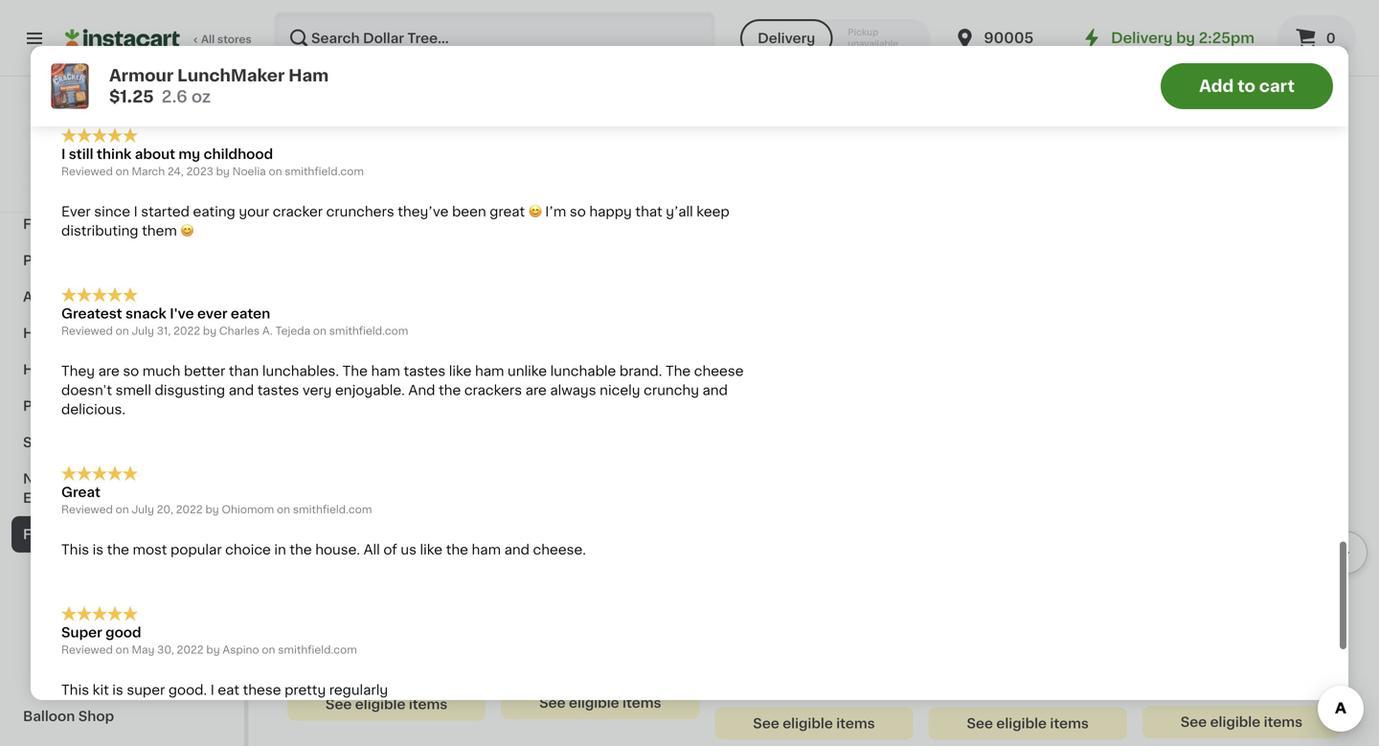 Task type: vqa. For each thing, say whether or not it's contained in the screenshot.
THEY'VE at left
yes



Task type: locate. For each thing, give the bounding box(es) containing it.
24,
[[168, 166, 184, 177]]

home inside home & garden link
[[23, 327, 65, 340]]

smithfield.com up 7
[[278, 645, 357, 655]]

0 vertical spatial cheese
[[265, 46, 315, 59]]

😊 right them
[[181, 224, 194, 238]]

to inside button
[[1238, 78, 1256, 94]]

2.9
[[1143, 690, 1160, 700]]

by down ever at the top
[[203, 326, 217, 336]]

oz inside john morrell smoked sausage 7 oz
[[296, 672, 309, 682]]

distributing
[[61, 224, 139, 238]]

smithfield.com up cracker
[[285, 166, 364, 177]]

of left each
[[299, 65, 312, 78]]

home for home & garden
[[23, 327, 65, 340]]

are down unlike
[[526, 384, 547, 397]]

smithfield.com inside great reviewed on july 20, 2022 by ohiomom on smithfield.com
[[293, 504, 372, 515]]

add inside button
[[1200, 78, 1235, 94]]

ok
[[104, 46, 120, 59]]

20,
[[157, 504, 173, 515]]

oz right 7
[[296, 672, 309, 682]]

super
[[127, 683, 165, 697]]

the
[[240, 46, 262, 59], [165, 65, 188, 78], [425, 65, 447, 78], [439, 384, 461, 397], [107, 543, 129, 557], [290, 543, 312, 557], [446, 543, 469, 557]]

1 horizontal spatial 😊
[[529, 205, 542, 219]]

home & garden
[[23, 327, 134, 340]]

new
[[23, 472, 54, 486]]

reviewed down greatest
[[61, 326, 113, 336]]

cracker
[[273, 205, 323, 219]]

lunchables.
[[262, 365, 339, 378]]

and left cheese.
[[505, 543, 530, 557]]

0 vertical spatial foods
[[393, 101, 484, 128]]

by inside greatest snack i've ever eaten reviewed on july 31, 2022 by charles a. tejeda on smithfield.com
[[203, 326, 217, 336]]

& down greatest
[[68, 327, 79, 340]]

of inside the it was ok but they shorted the cheese only 2 slices.  they need better quality control to make sure all packages have the correct amount of each product in the package that's suppose to be in there.
[[299, 65, 312, 78]]

2 add button from the left
[[620, 387, 694, 421]]

1.3 oz
[[715, 691, 745, 702]]

the down they
[[165, 65, 188, 78]]

to left be
[[615, 65, 629, 78]]

1 horizontal spatial in
[[409, 65, 421, 78]]

armour
[[109, 68, 174, 84]]

1 the from the left
[[343, 365, 368, 378]]

pretty
[[285, 683, 326, 697]]

items
[[623, 697, 662, 710], [409, 698, 448, 712], [1265, 716, 1303, 729], [837, 717, 876, 731], [1051, 717, 1089, 731]]

most
[[133, 543, 167, 557]]

1 horizontal spatial delivery
[[1112, 31, 1173, 45]]

0 horizontal spatial they
[[61, 365, 95, 378]]

reviewed down the super
[[61, 645, 113, 655]]

2 vertical spatial 2022
[[177, 645, 204, 655]]

foods down package
[[393, 101, 484, 128]]

0 vertical spatial like
[[449, 365, 472, 378]]

all stores link
[[65, 11, 253, 65]]

1 horizontal spatial frozen foods
[[287, 101, 484, 128]]

home
[[23, 162, 65, 175], [23, 327, 65, 340]]

care up doesn't on the bottom
[[72, 363, 105, 377]]

the left 'house.'
[[290, 543, 312, 557]]

reviewed down still at the left of page
[[61, 166, 113, 177]]

2 the from the left
[[666, 365, 691, 378]]

& inside home improvement & hardware
[[164, 162, 175, 175]]

& for drink
[[61, 218, 73, 231]]

1 horizontal spatial foods
[[393, 101, 484, 128]]

by
[[1177, 31, 1196, 45], [216, 166, 230, 177], [203, 326, 217, 336], [205, 504, 219, 515], [206, 645, 220, 655]]

2 horizontal spatial add
[[1200, 78, 1235, 94]]

personal care
[[23, 254, 120, 267]]

tastes down lunchables. at the left
[[257, 384, 299, 397]]

this
[[61, 543, 89, 557], [61, 683, 89, 697]]

since
[[94, 205, 130, 219]]

correct
[[191, 65, 240, 78]]

july inside greatest snack i've ever eaten reviewed on july 31, 2022 by charles a. tejeda on smithfield.com
[[132, 326, 154, 336]]

foods down great
[[73, 528, 116, 541]]

all right 'house.'
[[364, 543, 380, 557]]

1 horizontal spatial of
[[384, 543, 398, 557]]

1 vertical spatial they
[[61, 365, 95, 378]]

childhood
[[204, 148, 273, 161]]

1 vertical spatial july
[[132, 504, 154, 515]]

is right kit
[[112, 683, 123, 697]]

add down crunchy
[[657, 397, 685, 411]]

home inside home improvement & hardware
[[23, 162, 65, 175]]

0 vertical spatial care
[[87, 254, 120, 267]]

reviewed down great
[[61, 504, 113, 515]]

oz right 1.3
[[732, 691, 745, 702]]

delivery by 2:25pm link
[[1081, 27, 1255, 50]]

frozen foods down product
[[287, 101, 484, 128]]

care down distributing
[[87, 254, 120, 267]]

better up package
[[483, 46, 524, 59]]

by left aspino
[[206, 645, 220, 655]]

the down stores
[[240, 46, 262, 59]]

0 horizontal spatial better
[[184, 365, 225, 378]]

i left eat
[[211, 683, 214, 697]]

frozen foods link
[[11, 516, 233, 553]]

great reviewed on july 20, 2022 by ohiomom on smithfield.com
[[61, 486, 372, 515]]

see eligible items
[[540, 697, 662, 710], [326, 698, 448, 712], [1181, 716, 1303, 729], [753, 717, 876, 731]]

are
[[98, 365, 120, 378], [526, 384, 547, 397]]

2022 right 20,
[[176, 504, 203, 515]]

None search field
[[274, 11, 716, 65]]

cheese up the amount
[[265, 46, 315, 59]]

1 horizontal spatial are
[[526, 384, 547, 397]]

1 horizontal spatial better
[[483, 46, 524, 59]]

1 vertical spatial is
[[112, 683, 123, 697]]

the inside they are so much better than lunchables. the ham tastes like ham unlike lunchable brand. the cheese doesn't smell disgusting and tastes very enjoyable. and the crackers are always nicely crunchy and delicious.
[[439, 384, 461, 397]]

0 horizontal spatial add button
[[406, 387, 480, 421]]

on
[[116, 166, 129, 177], [269, 166, 282, 177], [116, 326, 129, 336], [313, 326, 327, 336], [116, 504, 129, 515], [277, 504, 290, 515], [116, 645, 129, 655], [262, 645, 275, 655]]

tastes up and
[[404, 365, 446, 378]]

in right the choice
[[274, 543, 286, 557]]

oz inside 1.3 oz button
[[732, 691, 745, 702]]

0 vertical spatial of
[[299, 65, 312, 78]]

add to cart
[[1200, 78, 1295, 94]]

is left most
[[93, 543, 104, 557]]

the up enjoyable. at the bottom of page
[[343, 365, 368, 378]]

1 vertical spatial 2022
[[176, 504, 203, 515]]

sale
[[323, 329, 369, 349]]

1 vertical spatial i
[[134, 205, 138, 219]]

4 reviewed from the top
[[61, 645, 113, 655]]

ham up enjoyable. at the bottom of page
[[371, 365, 401, 378]]

the up crunchy
[[666, 365, 691, 378]]

1 vertical spatial care
[[72, 363, 105, 377]]

quality
[[528, 46, 574, 59]]

1 vertical spatial better
[[184, 365, 225, 378]]

july inside great reviewed on july 20, 2022 by ohiomom on smithfield.com
[[132, 504, 154, 515]]

cheese up crunchy
[[694, 365, 744, 378]]

1 horizontal spatial tastes
[[404, 365, 446, 378]]

to up be
[[628, 46, 642, 59]]

reviewed
[[61, 166, 113, 177], [61, 326, 113, 336], [61, 504, 113, 515], [61, 645, 113, 655]]

1 vertical spatial home
[[23, 327, 65, 340]]

2022 right 30,
[[177, 645, 204, 655]]

item carousel region
[[287, 373, 1368, 746]]

4 product group from the left
[[929, 381, 1128, 740]]

crackers
[[465, 384, 522, 397]]

home up health
[[23, 327, 65, 340]]

foods
[[393, 101, 484, 128], [73, 528, 116, 541]]

delivery for delivery
[[758, 32, 816, 45]]

tastes
[[404, 365, 446, 378], [257, 384, 299, 397]]

0 horizontal spatial 😊
[[181, 224, 194, 238]]

and right crunchy
[[703, 384, 728, 397]]

by right the 2023
[[216, 166, 230, 177]]

1 horizontal spatial cheese
[[694, 365, 744, 378]]

2022 inside greatest snack i've ever eaten reviewed on july 31, 2022 by charles a. tejeda on smithfield.com
[[174, 326, 200, 336]]

0 horizontal spatial delivery
[[758, 32, 816, 45]]

lunchable
[[551, 365, 616, 378]]

& up still at the left of page
[[80, 126, 91, 139]]

good.
[[169, 683, 207, 697]]

and down the than at the left
[[229, 384, 254, 397]]

auto
[[23, 290, 56, 304]]

year's
[[57, 472, 99, 486]]

suppose
[[553, 65, 611, 78]]

eligible
[[569, 697, 620, 710], [355, 698, 406, 712], [1211, 716, 1261, 729], [783, 717, 833, 731], [997, 717, 1047, 731]]

floral
[[23, 53, 61, 66]]

add down crackers
[[443, 397, 471, 411]]

0 horizontal spatial i
[[61, 148, 66, 161]]

sales link
[[11, 425, 233, 461]]

2 reviewed from the top
[[61, 326, 113, 336]]

cheese inside they are so much better than lunchables. the ham tastes like ham unlike lunchable brand. the cheese doesn't smell disgusting and tastes very enjoyable. and the crackers are always nicely crunchy and delicious.
[[694, 365, 744, 378]]

😊
[[529, 205, 542, 219], [181, 224, 194, 238]]

smithfield.com inside greatest snack i've ever eaten reviewed on july 31, 2022 by charles a. tejeda on smithfield.com
[[329, 326, 409, 336]]

0 horizontal spatial all
[[201, 34, 215, 45]]

0 vertical spatial is
[[93, 543, 104, 557]]

1 horizontal spatial the
[[666, 365, 691, 378]]

frozen down each
[[287, 101, 387, 128]]

1 reviewed from the top
[[61, 166, 113, 177]]

and
[[409, 384, 435, 397]]

2022 down i've
[[174, 326, 200, 336]]

home up hardware
[[23, 162, 65, 175]]

oz right '2.6'
[[191, 89, 211, 105]]

i right since
[[134, 205, 138, 219]]

of left us
[[384, 543, 398, 557]]

oz right 1.9 at right
[[946, 691, 959, 702]]

i inside ever since i started eating your cracker crunchers they've been great 😊 i'm so happy that y'all keep distributing them 😊
[[134, 205, 138, 219]]

1 horizontal spatial is
[[112, 683, 123, 697]]

0 vertical spatial all
[[201, 34, 215, 45]]

essentials
[[23, 492, 94, 505]]

0 vertical spatial home
[[23, 162, 65, 175]]

0 vertical spatial so
[[570, 205, 586, 219]]

ever since i started eating your cracker crunchers they've been great 😊 i'm so happy that y'all keep distributing them 😊
[[61, 205, 730, 238]]

0 vertical spatial 😊
[[529, 205, 542, 219]]

eligible inside "1.9 oz see eligible items"
[[997, 717, 1047, 731]]

so right i'm at the left of the page
[[570, 205, 586, 219]]

0 horizontal spatial in
[[274, 543, 286, 557]]

& inside 'link'
[[80, 126, 91, 139]]

so up smell
[[123, 365, 139, 378]]

all up 'shorted'
[[201, 34, 215, 45]]

3 reviewed from the top
[[61, 504, 113, 515]]

2.6
[[162, 89, 188, 105]]

by left ohiomom
[[205, 504, 219, 515]]

so
[[570, 205, 586, 219], [123, 365, 139, 378]]

0 horizontal spatial so
[[123, 365, 139, 378]]

greatest
[[61, 307, 122, 321]]

frozen foods inside "link"
[[23, 528, 116, 541]]

add button down brand.
[[620, 387, 694, 421]]

noelia
[[232, 166, 266, 177]]

★★★★★
[[61, 128, 138, 143], [61, 128, 138, 143], [61, 288, 138, 303], [61, 288, 138, 303], [61, 466, 138, 481], [61, 466, 138, 481], [61, 606, 138, 622], [61, 606, 138, 622]]

2 july from the top
[[132, 504, 154, 515]]

smithfield.com
[[285, 166, 364, 177], [329, 326, 409, 336], [293, 504, 372, 515], [278, 645, 357, 655]]

0 vertical spatial frozen foods
[[287, 101, 484, 128]]

like up crackers
[[449, 365, 472, 378]]

2 product group from the left
[[501, 381, 700, 720]]

2 home from the top
[[23, 327, 65, 340]]

1 horizontal spatial so
[[570, 205, 586, 219]]

2 horizontal spatial and
[[703, 384, 728, 397]]

oz right 2.9
[[1163, 690, 1175, 700]]

0 horizontal spatial add
[[443, 397, 471, 411]]

to left cart
[[1238, 78, 1256, 94]]

2 this from the top
[[61, 683, 89, 697]]

home improvement & hardware
[[23, 162, 175, 195]]

1 horizontal spatial i
[[134, 205, 138, 219]]

ham left cheese.
[[472, 543, 501, 557]]

0 vertical spatial better
[[483, 46, 524, 59]]

2 vertical spatial frozen
[[34, 637, 80, 651]]

1 vertical spatial frozen
[[23, 528, 70, 541]]

😊 left i'm at the left of the page
[[529, 205, 542, 219]]

delivery inside button
[[758, 32, 816, 45]]

smithfield.com up 'house.'
[[293, 504, 372, 515]]

delicious.
[[61, 403, 126, 416]]

0 horizontal spatial is
[[93, 543, 104, 557]]

1 vertical spatial 😊
[[181, 224, 194, 238]]

ham up crackers
[[475, 365, 504, 378]]

i left still at the left of page
[[61, 148, 66, 161]]

items inside "1.9 oz see eligible items"
[[1051, 717, 1089, 731]]

1 home from the top
[[23, 162, 65, 175]]

ice cream
[[34, 601, 103, 614]]

like right us
[[420, 543, 443, 557]]

& down the about
[[164, 162, 175, 175]]

add button for second product group
[[620, 387, 694, 421]]

july
[[132, 326, 154, 336], [132, 504, 154, 515]]

oz inside armour lunchmaker ham $1.25 2.6 oz
[[191, 89, 211, 105]]

1 vertical spatial of
[[384, 543, 398, 557]]

1 horizontal spatial add button
[[620, 387, 694, 421]]

they left need
[[408, 46, 442, 59]]

1 vertical spatial cheese
[[694, 365, 744, 378]]

there.
[[668, 65, 707, 78]]

y'all
[[666, 205, 694, 219]]

1 july from the top
[[132, 326, 154, 336]]

oz inside 2.9 oz button
[[1163, 690, 1175, 700]]

it was ok but they shorted the cheese only 2 slices.  they need better quality control to make sure all packages have the correct amount of each product in the package that's suppose to be in there.
[[61, 46, 733, 78]]

this left kit
[[61, 683, 89, 697]]

0 vertical spatial they
[[408, 46, 442, 59]]

1 vertical spatial tastes
[[257, 384, 299, 397]]

1 this from the top
[[61, 543, 89, 557]]

0 horizontal spatial foods
[[73, 528, 116, 541]]

by left 2:25pm
[[1177, 31, 1196, 45]]

july down snack
[[132, 326, 154, 336]]

0 horizontal spatial the
[[343, 365, 368, 378]]

1 vertical spatial this
[[61, 683, 89, 697]]

to
[[628, 46, 642, 59], [615, 65, 629, 78], [1238, 78, 1256, 94]]

cheese.
[[533, 543, 586, 557]]

0 vertical spatial this
[[61, 543, 89, 557]]

& right food at top
[[61, 218, 73, 231]]

cream
[[59, 601, 103, 614]]

frozen down essentials
[[23, 528, 70, 541]]

balloon shop link
[[11, 699, 233, 735]]

2 horizontal spatial in
[[653, 65, 665, 78]]

1 vertical spatial like
[[420, 543, 443, 557]]

0 horizontal spatial cheese
[[265, 46, 315, 59]]

1 horizontal spatial they
[[408, 46, 442, 59]]

1 vertical spatial so
[[123, 365, 139, 378]]

in right product
[[409, 65, 421, 78]]

smithfield.com up enjoyable. at the bottom of page
[[329, 326, 409, 336]]

so inside ever since i started eating your cracker crunchers they've been great 😊 i'm so happy that y'all keep distributing them 😊
[[570, 205, 586, 219]]

product group
[[287, 381, 486, 721], [501, 381, 700, 720], [715, 381, 914, 740], [929, 381, 1128, 740], [1143, 381, 1342, 739]]

great
[[61, 486, 101, 499]]

this is the most popular choice in the house. all of us like the ham and cheese.
[[61, 543, 586, 557]]

reviewed inside greatest snack i've ever eaten reviewed on july 31, 2022 by charles a. tejeda on smithfield.com
[[61, 326, 113, 336]]

0 horizontal spatial frozen foods
[[23, 528, 116, 541]]

see eligible items button for 1.3 oz button
[[715, 708, 914, 740]]

better inside they are so much better than lunchables. the ham tastes like ham unlike lunchable brand. the cheese doesn't smell disgusting and tastes very enjoyable. and the crackers are always nicely crunchy and delicious.
[[184, 365, 225, 378]]

home for home improvement & hardware
[[23, 162, 65, 175]]

0 horizontal spatial of
[[299, 65, 312, 78]]

1 vertical spatial all
[[364, 543, 380, 557]]

$1.25
[[109, 89, 154, 105]]

frozen down ice cream
[[34, 637, 80, 651]]

john
[[287, 634, 321, 647]]

30,
[[157, 645, 174, 655]]

hardware
[[23, 181, 90, 195]]

this down essentials
[[61, 543, 89, 557]]

1 vertical spatial frozen foods
[[23, 528, 116, 541]]

&
[[80, 126, 91, 139], [164, 162, 175, 175], [61, 218, 73, 231], [68, 327, 79, 340]]

0 vertical spatial i
[[61, 148, 66, 161]]

dollar tree
[[85, 143, 160, 156]]

dollar tree logo image
[[104, 100, 140, 136]]

0 vertical spatial july
[[132, 326, 154, 336]]

add
[[1200, 78, 1235, 94], [443, 397, 471, 411], [657, 397, 685, 411]]

better up disgusting
[[184, 365, 225, 378]]

but
[[123, 46, 146, 59]]

0 horizontal spatial like
[[420, 543, 443, 557]]

ever
[[61, 205, 91, 219]]

july left 20,
[[132, 504, 154, 515]]

of
[[299, 65, 312, 78], [384, 543, 398, 557]]

the right us
[[446, 543, 469, 557]]

0 vertical spatial 2022
[[174, 326, 200, 336]]

the right and
[[439, 384, 461, 397]]

oz inside "1.9 oz see eligible items"
[[946, 691, 959, 702]]

1 add button from the left
[[406, 387, 480, 421]]

they up doesn't on the bottom
[[61, 365, 95, 378]]

1 vertical spatial foods
[[73, 528, 116, 541]]

are up doesn't on the bottom
[[98, 365, 120, 378]]

frozen foods down essentials
[[23, 528, 116, 541]]

ohiomom
[[222, 504, 274, 515]]

3 product group from the left
[[715, 381, 914, 740]]

2 vertical spatial i
[[211, 683, 214, 697]]

1 horizontal spatial like
[[449, 365, 472, 378]]

in right be
[[653, 65, 665, 78]]

0 horizontal spatial tastes
[[257, 384, 299, 397]]

add button right enjoyable. at the bottom of page
[[406, 387, 480, 421]]

add down 2:25pm
[[1200, 78, 1235, 94]]

apparel & accessories link
[[11, 114, 233, 150]]

0 vertical spatial are
[[98, 365, 120, 378]]



Task type: describe. For each thing, give the bounding box(es) containing it.
they inside they are so much better than lunchables. the ham tastes like ham unlike lunchable brand. the cheese doesn't smell disgusting and tastes very enjoyable. and the crackers are always nicely crunchy and delicious.
[[61, 365, 95, 378]]

oz for 2.9 oz
[[1163, 690, 1175, 700]]

eve
[[102, 472, 127, 486]]

frozen link
[[11, 626, 233, 662]]

on
[[287, 329, 319, 349]]

this for this is the most popular choice in the house. all of us like the ham and cheese.
[[61, 543, 89, 557]]

& for garden
[[68, 327, 79, 340]]

by inside great reviewed on july 20, 2022 by ohiomom on smithfield.com
[[205, 504, 219, 515]]

sausage
[[287, 653, 345, 667]]

the down need
[[425, 65, 447, 78]]

2 horizontal spatial i
[[211, 683, 214, 697]]

charles
[[219, 326, 260, 336]]

cheese inside the it was ok but they shorted the cheese only 2 slices.  they need better quality control to make sure all packages have the correct amount of each product in the package that's suppose to be in there.
[[265, 46, 315, 59]]

$1.25 element
[[1143, 587, 1342, 612]]

prices
[[142, 165, 176, 176]]

everyday store prices link
[[57, 163, 187, 178]]

they are so much better than lunchables. the ham tastes like ham unlike lunchable brand. the cheese doesn't smell disgusting and tastes very enjoyable. and the crackers are always nicely crunchy and delicious.
[[61, 365, 744, 416]]

accessories
[[95, 126, 180, 139]]

good
[[106, 626, 141, 639]]

they've
[[398, 205, 449, 219]]

tree
[[129, 143, 160, 156]]

the left most
[[107, 543, 129, 557]]

on sale now
[[287, 329, 422, 349]]

health care
[[23, 363, 105, 377]]

care for health care
[[72, 363, 105, 377]]

oz for 1.3 oz
[[732, 691, 745, 702]]

than
[[229, 365, 259, 378]]

think
[[97, 148, 132, 161]]

that's
[[511, 65, 549, 78]]

see inside "1.9 oz see eligible items"
[[967, 717, 994, 731]]

lunchmaker
[[177, 68, 285, 84]]

1 product group from the left
[[287, 381, 486, 721]]

by inside 'i still think about my childhood reviewed on march 24, 2023 by noelia on smithfield.com'
[[216, 166, 230, 177]]

personal
[[23, 254, 84, 267]]

that
[[636, 205, 663, 219]]

house.
[[315, 543, 360, 557]]

this for this kit is super good. i eat these pretty regularly
[[61, 683, 89, 697]]

balloon shop
[[23, 710, 114, 723]]

snack
[[126, 307, 167, 321]]

1 horizontal spatial all
[[364, 543, 380, 557]]

aspino
[[223, 645, 259, 655]]

cart
[[1260, 78, 1295, 94]]

need
[[445, 46, 479, 59]]

delivery for delivery by 2:25pm
[[1112, 31, 1173, 45]]

popular
[[171, 543, 222, 557]]

they inside the it was ok but they shorted the cheese only 2 slices.  they need better quality control to make sure all packages have the correct amount of each product in the package that's suppose to be in there.
[[408, 46, 442, 59]]

have
[[130, 65, 162, 78]]

pets link
[[11, 388, 233, 425]]

new year's eve party essentials link
[[11, 461, 233, 516]]

oz for 1.9 oz see eligible items
[[946, 691, 959, 702]]

health care link
[[11, 352, 233, 388]]

0 vertical spatial tastes
[[404, 365, 446, 378]]

i inside 'i still think about my childhood reviewed on march 24, 2023 by noelia on smithfield.com'
[[61, 148, 66, 161]]

0 vertical spatial frozen
[[287, 101, 387, 128]]

better inside the it was ok but they shorted the cheese only 2 slices.  they need better quality control to make sure all packages have the correct amount of each product in the package that's suppose to be in there.
[[483, 46, 524, 59]]

• sponsored: icee trolls image
[[287, 138, 1342, 270]]

they
[[149, 46, 180, 59]]

regularly
[[329, 683, 388, 697]]

slices.
[[362, 46, 405, 59]]

crunchers
[[326, 205, 394, 219]]

apparel
[[23, 126, 77, 139]]

31,
[[157, 326, 171, 336]]

everyday store prices
[[57, 165, 176, 176]]

disgusting
[[155, 384, 225, 397]]

like inside they are so much better than lunchables. the ham tastes like ham unlike lunchable brand. the cheese doesn't smell disgusting and tastes very enjoyable. and the crackers are always nicely crunchy and delicious.
[[449, 365, 472, 378]]

frozen inside "link"
[[23, 528, 70, 541]]

each
[[316, 65, 349, 78]]

ice
[[34, 601, 55, 614]]

greatest snack i've ever eaten reviewed on july 31, 2022 by charles a. tejeda on smithfield.com
[[61, 307, 409, 336]]

instacart logo image
[[65, 27, 180, 50]]

dollar
[[85, 143, 126, 156]]

reviewed inside super good reviewed on may 30, 2022 by aspino on smithfield.com
[[61, 645, 113, 655]]

new year's eve party essentials
[[23, 472, 168, 505]]

smithfield.com inside super good reviewed on may 30, 2022 by aspino on smithfield.com
[[278, 645, 357, 655]]

drink
[[76, 218, 113, 231]]

service type group
[[741, 19, 931, 57]]

1.9 oz button
[[929, 381, 1128, 704]]

ever
[[197, 307, 228, 321]]

great
[[490, 205, 525, 219]]

2
[[351, 46, 359, 59]]

2:25pm
[[1199, 31, 1255, 45]]

i've
[[170, 307, 194, 321]]

smoked
[[375, 634, 430, 647]]

2022 inside super good reviewed on may 30, 2022 by aspino on smithfield.com
[[177, 645, 204, 655]]

reviewed inside great reviewed on july 20, 2022 by ohiomom on smithfield.com
[[61, 504, 113, 515]]

food
[[23, 218, 58, 231]]

amount
[[244, 65, 295, 78]]

choice
[[225, 543, 271, 557]]

garden
[[82, 327, 134, 340]]

stores
[[217, 34, 252, 45]]

keep
[[697, 205, 730, 219]]

0 button
[[1278, 15, 1357, 61]]

care for personal care
[[87, 254, 120, 267]]

these
[[243, 683, 281, 697]]

add button for fifth product group from the right
[[406, 387, 480, 421]]

see eligible items button for 2.9 oz button
[[1143, 706, 1342, 739]]

electronics
[[23, 89, 101, 103]]

0 horizontal spatial are
[[98, 365, 120, 378]]

90005 button
[[954, 11, 1069, 65]]

everyday
[[57, 165, 108, 176]]

smell
[[116, 384, 151, 397]]

auto link
[[11, 279, 233, 315]]

still
[[69, 148, 93, 161]]

1.9
[[929, 691, 944, 702]]

morrell
[[325, 634, 372, 647]]

floral link
[[11, 41, 233, 78]]

them
[[142, 224, 177, 238]]

0
[[1327, 32, 1336, 45]]

add to cart button
[[1161, 63, 1334, 109]]

& for accessories
[[80, 126, 91, 139]]

1 horizontal spatial add
[[657, 397, 685, 411]]

unlike
[[508, 365, 547, 378]]

foods inside "link"
[[73, 528, 116, 541]]

1 horizontal spatial and
[[505, 543, 530, 557]]

pets
[[23, 400, 54, 413]]

reviewed inside 'i still think about my childhood reviewed on march 24, 2023 by noelia on smithfield.com'
[[61, 166, 113, 177]]

1 vertical spatial are
[[526, 384, 547, 397]]

your
[[239, 205, 269, 219]]

food & drink
[[23, 218, 113, 231]]

0 horizontal spatial and
[[229, 384, 254, 397]]

2.9 oz
[[1143, 690, 1175, 700]]

so inside they are so much better than lunchables. the ham tastes like ham unlike lunchable brand. the cheese doesn't smell disgusting and tastes very enjoyable. and the crackers are always nicely crunchy and delicious.
[[123, 365, 139, 378]]

see eligible items button for 1.9 oz button in the right bottom of the page
[[929, 708, 1128, 740]]

by inside super good reviewed on may 30, 2022 by aspino on smithfield.com
[[206, 645, 220, 655]]

eaten
[[231, 307, 270, 321]]

tejeda
[[276, 326, 311, 336]]

packages
[[61, 65, 126, 78]]

5 product group from the left
[[1143, 381, 1342, 739]]

electronics link
[[11, 78, 233, 114]]

2022 inside great reviewed on july 20, 2022 by ohiomom on smithfield.com
[[176, 504, 203, 515]]

smithfield.com inside 'i still think about my childhood reviewed on march 24, 2023 by noelia on smithfield.com'
[[285, 166, 364, 177]]



